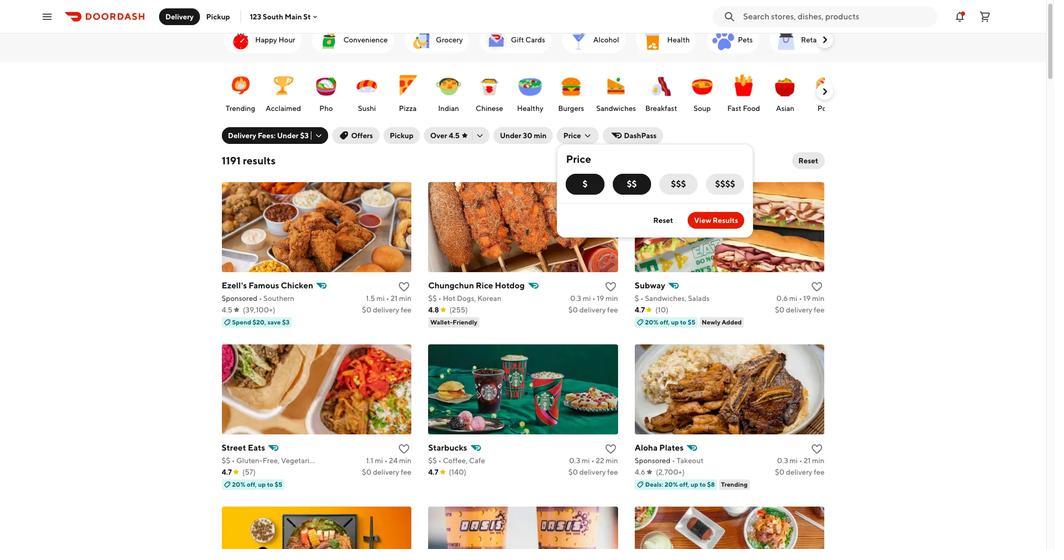 Task type: locate. For each thing, give the bounding box(es) containing it.
$​0 delivery fee for chungchun rice hotdog
[[568, 306, 618, 314]]

0 vertical spatial 21
[[391, 294, 398, 303]]

$3 for delivery fees: under $3
[[300, 131, 309, 140]]

happy hour link
[[224, 26, 302, 53]]

price
[[563, 131, 581, 140], [566, 153, 591, 165]]

delivery down 0.3 mi • 21 min
[[786, 468, 813, 476]]

•
[[259, 294, 262, 303], [386, 294, 389, 303], [438, 294, 441, 303], [592, 294, 595, 303], [641, 294, 644, 303], [799, 294, 802, 303], [232, 456, 235, 465], [384, 456, 388, 465], [438, 456, 441, 465], [591, 456, 595, 465], [672, 456, 675, 465], [799, 456, 802, 465]]

24
[[389, 456, 398, 465]]

view results
[[694, 216, 738, 225]]

sushi
[[358, 104, 376, 113]]

off, down (10)
[[660, 318, 670, 326]]

4.5
[[449, 131, 460, 140], [222, 306, 232, 314]]

123 south main st button
[[250, 12, 319, 21]]

$ left $$ button
[[583, 179, 588, 189]]

$​0 down 0.6
[[775, 306, 785, 314]]

trending right the $8
[[721, 481, 748, 488]]

soup
[[694, 104, 711, 113]]

$ inside button
[[583, 179, 588, 189]]

up left the $8
[[691, 481, 698, 488]]

up down $$ • gluten-free, vegetarian
[[258, 481, 266, 488]]

0 horizontal spatial 4.7
[[222, 468, 232, 476]]

0 horizontal spatial sponsored
[[222, 294, 257, 303]]

20%
[[645, 318, 659, 326], [232, 481, 246, 488], [665, 481, 678, 488]]

street eats
[[222, 443, 265, 453]]

$​0 delivery fee down 1.1 mi • 24 min
[[362, 468, 412, 476]]

1 vertical spatial 4.5
[[222, 306, 232, 314]]

up down '$ • sandwiches, salads'
[[671, 318, 679, 326]]

click to add this store to your saved list image up '0.3 mi • 22 min'
[[604, 443, 617, 455]]

to left the $8
[[700, 481, 706, 488]]

under
[[277, 131, 299, 140], [500, 131, 521, 140]]

19
[[597, 294, 604, 303], [804, 294, 811, 303]]

0 horizontal spatial $5
[[275, 481, 282, 488]]

1 vertical spatial pickup button
[[384, 127, 420, 144]]

to down $$ • gluten-free, vegetarian
[[267, 481, 273, 488]]

fee down "0.3 mi • 19 min"
[[607, 306, 618, 314]]

20% off, up to $5
[[645, 318, 696, 326], [232, 481, 282, 488]]

$​0 down '0.3 mi • 22 min'
[[568, 468, 578, 476]]

acclaimed link
[[264, 68, 303, 116]]

fee for aloha plates
[[814, 468, 825, 476]]

0 vertical spatial sponsored
[[222, 294, 257, 303]]

1 vertical spatial delivery
[[228, 131, 256, 140]]

$
[[583, 179, 588, 189], [635, 294, 639, 303]]

$$ right $ button
[[627, 179, 637, 189]]

$​0 delivery fee for subway
[[775, 306, 825, 314]]

1 horizontal spatial 20% off, up to $5
[[645, 318, 696, 326]]

21 for ezell's famous chicken
[[391, 294, 398, 303]]

4.7 left (140)
[[428, 468, 438, 476]]

1 horizontal spatial 21
[[804, 456, 811, 465]]

$$ for $$ • gluten-free, vegetarian
[[222, 456, 230, 465]]

0 vertical spatial reset
[[799, 157, 818, 165]]

next button of carousel image
[[819, 35, 830, 45]]

1 horizontal spatial click to add this store to your saved list image
[[604, 443, 617, 455]]

1.5 mi • 21 min
[[366, 294, 412, 303]]

123
[[250, 12, 261, 21]]

1 vertical spatial 20% off, up to $5
[[232, 481, 282, 488]]

delivery for chungchun rice hotdog
[[579, 306, 606, 314]]

spend $20, save $3
[[232, 318, 290, 326]]

gift cards
[[511, 36, 545, 44]]

delivery for street eats
[[373, 468, 399, 476]]

0 horizontal spatial pickup button
[[200, 8, 236, 25]]

sandwiches
[[596, 104, 636, 113]]

gift
[[511, 36, 524, 44]]

$$ inside button
[[627, 179, 637, 189]]

0 vertical spatial 4.5
[[449, 131, 460, 140]]

delivery down '0.3 mi • 22 min'
[[579, 468, 606, 476]]

off, down (57)
[[247, 481, 257, 488]]

2 horizontal spatial click to add this store to your saved list image
[[811, 443, 824, 455]]

$​0 delivery fee down '0.6 mi • 19 min' in the bottom right of the page
[[775, 306, 825, 314]]

fee down 1.1 mi • 24 min
[[401, 468, 412, 476]]

$$ for $$ • hot dogs, korean
[[428, 294, 437, 303]]

min for subway
[[812, 294, 825, 303]]

click to add this store to your saved list image up 1.1 mi • 24 min
[[398, 443, 410, 455]]

$$ button
[[613, 174, 651, 195]]

123 south main st
[[250, 12, 311, 21]]

19 for subway
[[804, 294, 811, 303]]

4.7 left (10)
[[635, 306, 645, 314]]

1 horizontal spatial 20%
[[645, 318, 659, 326]]

delivery
[[373, 306, 399, 314], [579, 306, 606, 314], [786, 306, 813, 314], [373, 468, 399, 476], [579, 468, 606, 476], [786, 468, 813, 476]]

$ down the subway
[[635, 294, 639, 303]]

sponsored for aloha
[[635, 456, 671, 465]]

1 vertical spatial pickup
[[390, 131, 414, 140]]

$3
[[300, 131, 309, 140], [282, 318, 290, 326]]

under right fees:
[[277, 131, 299, 140]]

0 horizontal spatial reset
[[653, 216, 673, 225]]

fee
[[401, 306, 412, 314], [607, 306, 618, 314], [814, 306, 825, 314], [401, 468, 412, 476], [607, 468, 618, 476], [814, 468, 825, 476]]

sponsored
[[222, 294, 257, 303], [635, 456, 671, 465]]

$3 for spend $20, save $3
[[282, 318, 290, 326]]

$$ up 4.8
[[428, 294, 437, 303]]

0 vertical spatial $3
[[300, 131, 309, 140]]

newly
[[702, 318, 721, 326]]

1 vertical spatial reset button
[[647, 212, 680, 229]]

20% off, up to $5 down (57)
[[232, 481, 282, 488]]

gift cards image
[[484, 27, 509, 52]]

vegetarian
[[281, 456, 318, 465]]

0 horizontal spatial 4.5
[[222, 306, 232, 314]]

results
[[243, 154, 276, 166]]

$​0 down "0.3 mi • 19 min"
[[568, 306, 578, 314]]

takeout
[[677, 456, 704, 465]]

click to add this store to your saved list image up "0.3 mi • 19 min"
[[604, 281, 617, 293]]

1.1
[[366, 456, 373, 465]]

0 vertical spatial delivery
[[165, 12, 194, 21]]

2 horizontal spatial click to add this store to your saved list image
[[811, 281, 824, 293]]

delivery down 1.5 mi • 21 min
[[373, 306, 399, 314]]

fast
[[727, 104, 742, 113]]

21
[[391, 294, 398, 303], [804, 456, 811, 465]]

1 horizontal spatial 19
[[804, 294, 811, 303]]

delivery for delivery
[[165, 12, 194, 21]]

hotdog
[[495, 281, 525, 291]]

1 vertical spatial sponsored
[[635, 456, 671, 465]]

$ button
[[566, 174, 604, 195]]

over
[[430, 131, 447, 140]]

delivery inside delivery button
[[165, 12, 194, 21]]

0 horizontal spatial $3
[[282, 318, 290, 326]]

0.3
[[570, 294, 581, 303], [569, 456, 580, 465], [777, 456, 788, 465]]

cards
[[526, 36, 545, 44]]

19 for chungchun rice hotdog
[[597, 294, 604, 303]]

0 horizontal spatial 19
[[597, 294, 604, 303]]

1 vertical spatial trending
[[721, 481, 748, 488]]

0.3 mi • 21 min
[[777, 456, 825, 465]]

asian
[[776, 104, 795, 113]]

1 horizontal spatial under
[[500, 131, 521, 140]]

1 vertical spatial reset
[[653, 216, 673, 225]]

1.5
[[366, 294, 375, 303]]

alcohol image
[[566, 27, 591, 52]]

0.3 mi • 22 min
[[569, 456, 618, 465]]

spend
[[232, 318, 251, 326]]

retail image
[[774, 27, 799, 52]]

1 horizontal spatial delivery
[[228, 131, 256, 140]]

dashpass
[[624, 131, 657, 140]]

$​0 delivery fee down 0.3 mi • 21 min
[[775, 468, 825, 476]]

subway
[[635, 281, 665, 291]]

click to add this store to your saved list image up '0.6 mi • 19 min' in the bottom right of the page
[[811, 281, 824, 293]]

0 horizontal spatial click to add this store to your saved list image
[[398, 443, 410, 455]]

$​0 delivery fee down "0.3 mi • 19 min"
[[568, 306, 618, 314]]

retail link
[[770, 26, 827, 53]]

0 vertical spatial trending
[[226, 104, 255, 113]]

$​0 delivery fee down '0.3 mi • 22 min'
[[568, 468, 618, 476]]

notification bell image
[[954, 10, 966, 23]]

st
[[303, 12, 311, 21]]

1 horizontal spatial reset
[[799, 157, 818, 165]]

$​0 down 1.1
[[362, 468, 371, 476]]

$3 down acclaimed at the top left
[[300, 131, 309, 140]]

1 horizontal spatial up
[[671, 318, 679, 326]]

1191
[[222, 154, 241, 166]]

1 horizontal spatial trending
[[721, 481, 748, 488]]

click to add this store to your saved list image
[[398, 281, 410, 293], [811, 281, 824, 293], [604, 443, 617, 455]]

pho
[[319, 104, 333, 113]]

1 vertical spatial $5
[[275, 481, 282, 488]]

$​0 delivery fee for starbucks
[[568, 468, 618, 476]]

trending inside 'link'
[[226, 104, 255, 113]]

0 horizontal spatial $
[[583, 179, 588, 189]]

2 horizontal spatial 20%
[[665, 481, 678, 488]]

$​0 down 0.3 mi • 21 min
[[775, 468, 785, 476]]

20% down (57)
[[232, 481, 246, 488]]

4.7
[[635, 306, 645, 314], [222, 468, 232, 476], [428, 468, 438, 476]]

0 vertical spatial reset button
[[792, 152, 825, 169]]

acclaimed
[[266, 104, 301, 113]]

fee for subway
[[814, 306, 825, 314]]

pickup up happy hour icon
[[206, 12, 230, 21]]

0 horizontal spatial 20% off, up to $5
[[232, 481, 282, 488]]

0 horizontal spatial click to add this store to your saved list image
[[398, 281, 410, 293]]

4.5 up spend
[[222, 306, 232, 314]]

20% down (2,700+)
[[665, 481, 678, 488]]

0 horizontal spatial under
[[277, 131, 299, 140]]

sponsored down ezell's
[[222, 294, 257, 303]]

price down burgers
[[563, 131, 581, 140]]

4.5 inside over 4.5 button
[[449, 131, 460, 140]]

0 horizontal spatial pickup
[[206, 12, 230, 21]]

20% off, up to $5 down (10)
[[645, 318, 696, 326]]

1 vertical spatial 21
[[804, 456, 811, 465]]

0 horizontal spatial up
[[258, 481, 266, 488]]

0 vertical spatial $5
[[688, 318, 696, 326]]

1 horizontal spatial 4.5
[[449, 131, 460, 140]]

20% down (10)
[[645, 318, 659, 326]]

convenience
[[344, 36, 388, 44]]

2 horizontal spatial up
[[691, 481, 698, 488]]

0.6 mi • 19 min
[[777, 294, 825, 303]]

0 vertical spatial pickup
[[206, 12, 230, 21]]

under left 30
[[500, 131, 521, 140]]

ezell's famous chicken
[[222, 281, 313, 291]]

0 horizontal spatial 21
[[391, 294, 398, 303]]

happy
[[255, 36, 277, 44]]

4.8
[[428, 306, 439, 314]]

pickup for the topmost pickup button
[[206, 12, 230, 21]]

2 under from the left
[[500, 131, 521, 140]]

trending up delivery fees: under $3
[[226, 104, 255, 113]]

$​0 for aloha plates
[[775, 468, 785, 476]]

health link
[[636, 26, 696, 53]]

pets image
[[711, 27, 736, 52]]

pets link
[[707, 26, 759, 53]]

$​0 delivery fee down 1.5 mi • 21 min
[[362, 306, 412, 314]]

$​0 down 1.5
[[362, 306, 371, 314]]

4.5 right over
[[449, 131, 460, 140]]

min
[[534, 131, 547, 140], [399, 294, 412, 303], [606, 294, 618, 303], [812, 294, 825, 303], [399, 456, 412, 465], [606, 456, 618, 465], [812, 456, 825, 465]]

sponsored down aloha
[[635, 456, 671, 465]]

1 horizontal spatial $
[[635, 294, 639, 303]]

4.7 left (57)
[[222, 468, 232, 476]]

$5 down 'free,'
[[275, 481, 282, 488]]

click to add this store to your saved list image up 0.3 mi • 21 min
[[811, 443, 824, 455]]

grocery link
[[405, 26, 469, 53]]

pickup button up happy hour icon
[[200, 8, 236, 25]]

1 horizontal spatial click to add this store to your saved list image
[[604, 281, 617, 293]]

4.7 for subway
[[635, 306, 645, 314]]

$$ • hot dogs, korean
[[428, 294, 501, 303]]

off, down (2,700+)
[[679, 481, 689, 488]]

min for street eats
[[399, 456, 412, 465]]

1 vertical spatial $3
[[282, 318, 290, 326]]

rice
[[476, 281, 493, 291]]

chicken
[[281, 281, 313, 291]]

click to add this store to your saved list image up 1.5 mi • 21 min
[[398, 281, 410, 293]]

1 horizontal spatial pickup
[[390, 131, 414, 140]]

under inside "button"
[[500, 131, 521, 140]]

0 vertical spatial price
[[563, 131, 581, 140]]

fee down 1.5 mi • 21 min
[[401, 306, 412, 314]]

delivery down 1.1 mi • 24 min
[[373, 468, 399, 476]]

dashpass button
[[603, 127, 663, 144]]

$$ down street
[[222, 456, 230, 465]]

1 19 from the left
[[597, 294, 604, 303]]

0 horizontal spatial off,
[[247, 481, 257, 488]]

0 horizontal spatial delivery
[[165, 12, 194, 21]]

21 for aloha plates
[[804, 456, 811, 465]]

click to add this store to your saved list image for ezell's famous chicken
[[398, 281, 410, 293]]

reset for rightmost reset button
[[799, 157, 818, 165]]

deals:
[[645, 481, 663, 488]]

$$
[[627, 179, 637, 189], [428, 294, 437, 303], [222, 456, 230, 465], [428, 456, 437, 465]]

0.3 for aloha
[[777, 456, 788, 465]]

to down '$ • sandwiches, salads'
[[680, 318, 686, 326]]

1 horizontal spatial $3
[[300, 131, 309, 140]]

0 items, open order cart image
[[979, 10, 991, 23]]

burgers
[[558, 104, 584, 113]]

pickup down pizza
[[390, 131, 414, 140]]

click to add this store to your saved list image for starbucks
[[604, 443, 617, 455]]

click to add this store to your saved list image
[[604, 281, 617, 293], [398, 443, 410, 455], [811, 443, 824, 455]]

2 19 from the left
[[804, 294, 811, 303]]

pickup button down pizza
[[384, 127, 420, 144]]

2 horizontal spatial 4.7
[[635, 306, 645, 314]]

0 vertical spatial $
[[583, 179, 588, 189]]

trending
[[226, 104, 255, 113], [721, 481, 748, 488]]

1 vertical spatial $
[[635, 294, 639, 303]]

delivery down '0.6 mi • 19 min' in the bottom right of the page
[[786, 306, 813, 314]]

4.7 for starbucks
[[428, 468, 438, 476]]

1 horizontal spatial 4.7
[[428, 468, 438, 476]]

$3 right "save"
[[282, 318, 290, 326]]

starbucks
[[428, 443, 467, 453]]

sponsored • southern
[[222, 294, 294, 303]]

$5 left newly
[[688, 318, 696, 326]]

wallet-
[[430, 318, 453, 326]]

reset button
[[792, 152, 825, 169], [647, 212, 680, 229]]

1 horizontal spatial $5
[[688, 318, 696, 326]]

fee down '0.3 mi • 22 min'
[[607, 468, 618, 476]]

fee down 0.3 mi • 21 min
[[814, 468, 825, 476]]

delivery down "0.3 mi • 19 min"
[[579, 306, 606, 314]]

price down price button
[[566, 153, 591, 165]]

$$ down starbucks
[[428, 456, 437, 465]]

1 horizontal spatial sponsored
[[635, 456, 671, 465]]

0 horizontal spatial trending
[[226, 104, 255, 113]]

fee down '0.6 mi • 19 min' in the bottom right of the page
[[814, 306, 825, 314]]

offers button
[[332, 127, 379, 144]]



Task type: vqa. For each thing, say whether or not it's contained in the screenshot.
111 W 57th St
no



Task type: describe. For each thing, give the bounding box(es) containing it.
4.7 for street eats
[[222, 468, 232, 476]]

happy hour
[[255, 36, 295, 44]]

min for chungchun rice hotdog
[[606, 294, 618, 303]]

mi for street eats
[[375, 456, 383, 465]]

under 30 min button
[[494, 127, 553, 144]]

delivery for ezell's famous chicken
[[373, 306, 399, 314]]

0.3 mi • 19 min
[[570, 294, 618, 303]]

view results button
[[688, 212, 745, 229]]

pickup for rightmost pickup button
[[390, 131, 414, 140]]

mi for ezell's famous chicken
[[377, 294, 385, 303]]

free,
[[263, 456, 280, 465]]

deals: 20% off, up to $8
[[645, 481, 715, 488]]

healthy
[[517, 104, 544, 113]]

delivery for delivery fees: under $3
[[228, 131, 256, 140]]

$$ • gluten-free, vegetarian
[[222, 456, 318, 465]]

$​0 for chungchun rice hotdog
[[568, 306, 578, 314]]

1 horizontal spatial off,
[[660, 318, 670, 326]]

1 vertical spatial price
[[566, 153, 591, 165]]

coffee,
[[443, 456, 468, 465]]

gluten-
[[236, 456, 263, 465]]

chinese
[[476, 104, 503, 113]]

$$$ button
[[659, 174, 698, 195]]

0 horizontal spatial reset button
[[647, 212, 680, 229]]

southern
[[263, 294, 294, 303]]

0.6
[[777, 294, 788, 303]]

delivery fees: under $3
[[228, 131, 309, 140]]

eats
[[248, 443, 265, 453]]

over 4.5 button
[[424, 127, 489, 144]]

pizza
[[399, 104, 417, 113]]

reset for leftmost reset button
[[653, 216, 673, 225]]

newly added
[[702, 318, 742, 326]]

$​0 delivery fee for ezell's famous chicken
[[362, 306, 412, 314]]

(10)
[[656, 306, 669, 314]]

sponsored for ezell's
[[222, 294, 257, 303]]

0.3 for chungchun
[[570, 294, 581, 303]]

wallet-friendly
[[430, 318, 477, 326]]

fee for chungchun rice hotdog
[[607, 306, 618, 314]]

1 horizontal spatial reset button
[[792, 152, 825, 169]]

happy hour image
[[228, 27, 253, 52]]

price inside button
[[563, 131, 581, 140]]

mi for chungchun rice hotdog
[[583, 294, 591, 303]]

min for aloha plates
[[812, 456, 825, 465]]

results
[[713, 216, 738, 225]]

fee for starbucks
[[607, 468, 618, 476]]

hot
[[443, 294, 456, 303]]

2 horizontal spatial to
[[700, 481, 706, 488]]

fees:
[[258, 131, 276, 140]]

$​0 for ezell's famous chicken
[[362, 306, 371, 314]]

click to add this store to your saved list image for subway
[[811, 281, 824, 293]]

$$ for $$
[[627, 179, 637, 189]]

$​0 for subway
[[775, 306, 785, 314]]

$​0 delivery fee for aloha plates
[[775, 468, 825, 476]]

view
[[694, 216, 711, 225]]

poke
[[818, 104, 835, 113]]

Store search: begin typing to search for stores available on DoorDash text field
[[743, 11, 931, 22]]

0 vertical spatial 20% off, up to $5
[[645, 318, 696, 326]]

pets
[[738, 36, 753, 44]]

2 horizontal spatial off,
[[679, 481, 689, 488]]

aloha
[[635, 443, 658, 453]]

mi for aloha plates
[[790, 456, 798, 465]]

(39,100+)
[[243, 306, 275, 314]]

sponsored • takeout
[[635, 456, 704, 465]]

(2,700+)
[[656, 468, 685, 476]]

22
[[596, 456, 604, 465]]

1 under from the left
[[277, 131, 299, 140]]

0 horizontal spatial to
[[267, 481, 273, 488]]

min inside under 30 min "button"
[[534, 131, 547, 140]]

1 horizontal spatial to
[[680, 318, 686, 326]]

grocery image
[[409, 27, 434, 52]]

click to add this store to your saved list image for aloha plates
[[811, 443, 824, 455]]

min for ezell's famous chicken
[[399, 294, 412, 303]]

plates
[[659, 443, 684, 453]]

4.6
[[635, 468, 645, 476]]

(140)
[[449, 468, 466, 476]]

retail
[[801, 36, 821, 44]]

$$$$
[[715, 179, 735, 189]]

friendly
[[453, 318, 477, 326]]

fee for ezell's famous chicken
[[401, 306, 412, 314]]

fast food
[[727, 104, 760, 113]]

next button of carousel image
[[819, 86, 830, 97]]

$​0 for starbucks
[[568, 468, 578, 476]]

food
[[743, 104, 760, 113]]

1 horizontal spatial pickup button
[[384, 127, 420, 144]]

min for starbucks
[[606, 456, 618, 465]]

click to add this store to your saved list image for chungchun rice hotdog
[[604, 281, 617, 293]]

street
[[222, 443, 246, 453]]

added
[[722, 318, 742, 326]]

dogs,
[[457, 294, 476, 303]]

breakfast
[[645, 104, 677, 113]]

chungchun
[[428, 281, 474, 291]]

fee for street eats
[[401, 468, 412, 476]]

health
[[667, 36, 690, 44]]

alcohol link
[[562, 26, 625, 53]]

south
[[263, 12, 283, 21]]

delivery for subway
[[786, 306, 813, 314]]

$​0 for street eats
[[362, 468, 371, 476]]

$ for $ • sandwiches, salads
[[635, 294, 639, 303]]

$​0 delivery fee for street eats
[[362, 468, 412, 476]]

ezell's
[[222, 281, 247, 291]]

delivery for starbucks
[[579, 468, 606, 476]]

1.1 mi • 24 min
[[366, 456, 412, 465]]

main
[[285, 12, 302, 21]]

aloha plates
[[635, 443, 684, 453]]

$$$
[[671, 179, 686, 189]]

$$ for $$ • coffee, cafe
[[428, 456, 437, 465]]

alcohol
[[593, 36, 619, 44]]

mi for subway
[[789, 294, 798, 303]]

open menu image
[[41, 10, 53, 23]]

$20,
[[253, 318, 266, 326]]

convenience image
[[316, 27, 341, 52]]

0 vertical spatial pickup button
[[200, 8, 236, 25]]

$ for $
[[583, 179, 588, 189]]

click to add this store to your saved list image for street eats
[[398, 443, 410, 455]]

0 horizontal spatial 20%
[[232, 481, 246, 488]]

mi for starbucks
[[582, 456, 590, 465]]

hour
[[279, 36, 295, 44]]

delivery for aloha plates
[[786, 468, 813, 476]]

$ • sandwiches, salads
[[635, 294, 710, 303]]

health image
[[640, 27, 665, 52]]

sandwiches,
[[645, 294, 687, 303]]

trending link
[[223, 68, 258, 116]]

offers
[[351, 131, 373, 140]]

korean
[[478, 294, 501, 303]]

grocery
[[436, 36, 463, 44]]

under 30 min
[[500, 131, 547, 140]]

(57)
[[242, 468, 256, 476]]

cafe
[[469, 456, 485, 465]]

over 4.5
[[430, 131, 460, 140]]



